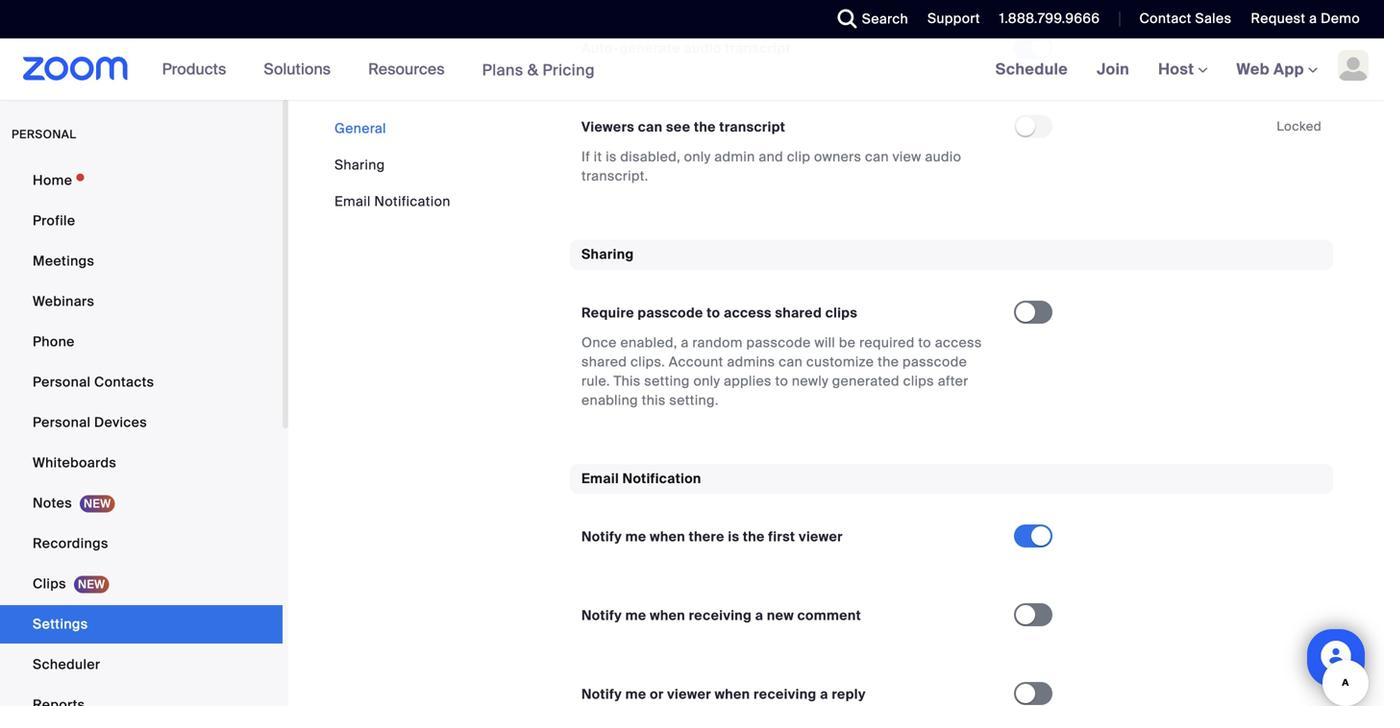 Task type: describe. For each thing, give the bounding box(es) containing it.
once
[[582, 334, 617, 352]]

1 vertical spatial sharing
[[582, 246, 634, 263]]

personal devices link
[[0, 404, 283, 442]]

0 vertical spatial access
[[724, 304, 772, 322]]

product information navigation
[[148, 38, 609, 101]]

newly
[[792, 372, 829, 390]]

contact
[[1140, 10, 1192, 27]]

email inside menu bar
[[335, 193, 371, 211]]

schedule
[[996, 59, 1068, 79]]

clips.
[[631, 353, 665, 371]]

host button
[[1159, 59, 1208, 79]]

plans
[[482, 60, 524, 80]]

is inside the email notification element
[[728, 529, 740, 546]]

access inside once enabled, a random passcode will be required to access shared clips. account admins can customize the passcode rule. this setting only applies to newly generated clips after enabling this setting.
[[935, 334, 982, 352]]

me for there
[[626, 529, 647, 546]]

this
[[642, 392, 666, 409]]

comment
[[798, 607, 862, 625]]

settings
[[33, 616, 88, 634]]

account
[[669, 353, 724, 371]]

general
[[335, 120, 386, 137]]

banner containing products
[[0, 38, 1385, 101]]

whiteboards
[[33, 454, 116, 472]]

auto-
[[582, 39, 620, 57]]

0 horizontal spatial clips
[[826, 304, 858, 322]]

profile picture image
[[1338, 50, 1369, 81]]

menu bar containing general
[[335, 119, 451, 212]]

random
[[693, 334, 743, 352]]

there
[[689, 529, 725, 546]]

viewers can see the transcript
[[582, 118, 786, 136]]

support
[[928, 10, 981, 27]]

a inside once enabled, a random passcode will be required to access shared clips. account admins can customize the passcode rule. this setting only applies to newly generated clips after enabling this setting.
[[681, 334, 689, 352]]

enabled,
[[621, 334, 678, 352]]

notify me when receiving a new comment
[[582, 607, 862, 625]]

schedule link
[[981, 38, 1083, 100]]

generated
[[832, 372, 900, 390]]

and
[[759, 148, 784, 166]]

a left new
[[755, 607, 764, 625]]

setting
[[645, 372, 690, 390]]

products button
[[162, 38, 235, 100]]

home
[[33, 172, 72, 189]]

require passcode to access shared clips
[[582, 304, 858, 322]]

contact sales
[[1140, 10, 1232, 27]]

personal for personal devices
[[33, 414, 91, 432]]

request
[[1251, 10, 1306, 27]]

zoom logo image
[[23, 57, 128, 81]]

solutions
[[264, 59, 331, 79]]

0 vertical spatial the
[[694, 118, 716, 136]]

can inside once enabled, a random passcode will be required to access shared clips. account admins can customize the passcode rule. this setting only applies to newly generated clips after enabling this setting.
[[779, 353, 803, 371]]

only inside once enabled, a random passcode will be required to access shared clips. account admins can customize the passcode rule. this setting only applies to newly generated clips after enabling this setting.
[[694, 372, 720, 390]]

0 horizontal spatial viewer
[[667, 686, 712, 704]]

request a demo
[[1251, 10, 1361, 27]]

notify for notify me when receiving a new comment
[[582, 607, 622, 625]]

locked
[[1277, 118, 1322, 135]]

admin
[[715, 148, 755, 166]]

notify me or viewer when receiving a reply
[[582, 686, 866, 704]]

pricing
[[543, 60, 595, 80]]

if
[[582, 148, 590, 166]]

1 horizontal spatial email notification
[[582, 470, 702, 488]]

if it is disabled, only admin and clip owners can view audio transcript.
[[582, 148, 962, 185]]

web app button
[[1237, 59, 1318, 79]]

1 vertical spatial notification
[[623, 470, 702, 488]]

notify for notify me when there is the first viewer
[[582, 529, 622, 546]]

generate
[[620, 39, 681, 57]]

1 horizontal spatial viewer
[[799, 529, 843, 546]]

plans & pricing
[[482, 60, 595, 80]]

general link
[[335, 120, 386, 137]]

disabled,
[[621, 148, 681, 166]]

phone
[[33, 333, 75, 351]]

2 vertical spatial the
[[743, 529, 765, 546]]

personal menu menu
[[0, 162, 283, 707]]

home link
[[0, 162, 283, 200]]

phone link
[[0, 323, 283, 362]]

is inside if it is disabled, only admin and clip owners can view audio transcript.
[[606, 148, 617, 166]]

2 vertical spatial to
[[775, 372, 789, 390]]

webinars link
[[0, 283, 283, 321]]

new
[[767, 607, 794, 625]]

search button
[[824, 0, 913, 38]]

when for there
[[650, 529, 686, 546]]

web app
[[1237, 59, 1305, 79]]

auto-generate audio transcript
[[582, 39, 791, 57]]

0 horizontal spatial can
[[638, 118, 663, 136]]

personal
[[12, 127, 76, 142]]

this
[[614, 372, 641, 390]]

scheduler link
[[0, 646, 283, 685]]

applies
[[724, 372, 772, 390]]

email notification element
[[570, 464, 1334, 707]]

profile link
[[0, 202, 283, 240]]

notify me when there is the first viewer
[[582, 529, 843, 546]]

reply
[[832, 686, 866, 704]]

solutions button
[[264, 38, 339, 100]]

it
[[594, 148, 602, 166]]

1 horizontal spatial email
[[582, 470, 619, 488]]



Task type: vqa. For each thing, say whether or not it's contained in the screenshot.
rightmost down ICON
no



Task type: locate. For each thing, give the bounding box(es) containing it.
setting.
[[670, 392, 719, 409]]

banner
[[0, 38, 1385, 101]]

2 vertical spatial notify
[[582, 686, 622, 704]]

devices
[[94, 414, 147, 432]]

receiving left reply
[[754, 686, 817, 704]]

1 vertical spatial notify
[[582, 607, 622, 625]]

the down required at the top right of page
[[878, 353, 899, 371]]

2 horizontal spatial to
[[919, 334, 932, 352]]

0 horizontal spatial is
[[606, 148, 617, 166]]

to
[[707, 304, 721, 322], [919, 334, 932, 352], [775, 372, 789, 390]]

2 horizontal spatial the
[[878, 353, 899, 371]]

1 vertical spatial audio
[[925, 148, 962, 166]]

see
[[666, 118, 691, 136]]

2 horizontal spatial passcode
[[903, 353, 967, 371]]

can up newly
[[779, 353, 803, 371]]

resources
[[368, 59, 445, 79]]

1 horizontal spatial passcode
[[747, 334, 811, 352]]

email notification down this
[[582, 470, 702, 488]]

1 personal from the top
[[33, 374, 91, 391]]

scheduler
[[33, 656, 100, 674]]

clips left after
[[903, 372, 935, 390]]

plans & pricing link
[[482, 60, 595, 80], [482, 60, 595, 80]]

settings link
[[0, 606, 283, 644]]

0 vertical spatial only
[[684, 148, 711, 166]]

sales
[[1196, 10, 1232, 27]]

0 horizontal spatial passcode
[[638, 304, 704, 322]]

access up random
[[724, 304, 772, 322]]

2 vertical spatial me
[[626, 686, 647, 704]]

when
[[650, 529, 686, 546], [650, 607, 686, 625], [715, 686, 750, 704]]

audio inside if it is disabled, only admin and clip owners can view audio transcript.
[[925, 148, 962, 166]]

first
[[769, 529, 796, 546]]

1 horizontal spatial sharing
[[582, 246, 634, 263]]

sharing down 'general' link
[[335, 156, 385, 174]]

or
[[650, 686, 664, 704]]

clips link
[[0, 565, 283, 604]]

1.888.799.9666 button
[[985, 0, 1105, 38], [1000, 10, 1100, 27]]

the
[[694, 118, 716, 136], [878, 353, 899, 371], [743, 529, 765, 546]]

1 vertical spatial viewer
[[667, 686, 712, 704]]

personal down phone
[[33, 374, 91, 391]]

recordings
[[33, 535, 108, 553]]

admins
[[727, 353, 775, 371]]

1 horizontal spatial to
[[775, 372, 789, 390]]

notify for notify me or viewer when receiving a reply
[[582, 686, 622, 704]]

0 vertical spatial receiving
[[689, 607, 752, 625]]

1 vertical spatial to
[[919, 334, 932, 352]]

shared inside once enabled, a random passcode will be required to access shared clips. account admins can customize the passcode rule. this setting only applies to newly generated clips after enabling this setting.
[[582, 353, 627, 371]]

request a demo link
[[1237, 0, 1385, 38], [1251, 10, 1361, 27]]

0 vertical spatial me
[[626, 529, 647, 546]]

recordings link
[[0, 525, 283, 563]]

3 notify from the top
[[582, 686, 622, 704]]

1 vertical spatial receiving
[[754, 686, 817, 704]]

resources button
[[368, 38, 453, 100]]

only down viewers can see the transcript
[[684, 148, 711, 166]]

me for receiving
[[626, 607, 647, 625]]

0 vertical spatial when
[[650, 529, 686, 546]]

0 vertical spatial clips
[[826, 304, 858, 322]]

1 horizontal spatial receiving
[[754, 686, 817, 704]]

to left newly
[[775, 372, 789, 390]]

join
[[1097, 59, 1130, 79]]

the left first
[[743, 529, 765, 546]]

the inside once enabled, a random passcode will be required to access shared clips. account admins can customize the passcode rule. this setting only applies to newly generated clips after enabling this setting.
[[878, 353, 899, 371]]

2 vertical spatial passcode
[[903, 353, 967, 371]]

personal contacts
[[33, 374, 154, 391]]

passcode up enabled,
[[638, 304, 704, 322]]

email down enabling
[[582, 470, 619, 488]]

0 horizontal spatial shared
[[582, 353, 627, 371]]

0 vertical spatial passcode
[[638, 304, 704, 322]]

receiving
[[689, 607, 752, 625], [754, 686, 817, 704]]

demo
[[1321, 10, 1361, 27]]

0 vertical spatial sharing
[[335, 156, 385, 174]]

viewer right first
[[799, 529, 843, 546]]

2 personal from the top
[[33, 414, 91, 432]]

is
[[606, 148, 617, 166], [728, 529, 740, 546]]

is right there
[[728, 529, 740, 546]]

1 vertical spatial clips
[[903, 372, 935, 390]]

1 vertical spatial transcript
[[720, 118, 786, 136]]

personal for personal contacts
[[33, 374, 91, 391]]

personal up whiteboards
[[33, 414, 91, 432]]

0 horizontal spatial sharing
[[335, 156, 385, 174]]

products
[[162, 59, 226, 79]]

audio right generate
[[684, 39, 722, 57]]

email
[[335, 193, 371, 211], [582, 470, 619, 488]]

app
[[1274, 59, 1305, 79]]

personal devices
[[33, 414, 147, 432]]

notification inside menu bar
[[374, 193, 451, 211]]

customize
[[807, 353, 874, 371]]

after
[[938, 372, 969, 390]]

0 horizontal spatial notification
[[374, 193, 451, 211]]

shared
[[775, 304, 822, 322], [582, 353, 627, 371]]

receiving left new
[[689, 607, 752, 625]]

2 me from the top
[[626, 607, 647, 625]]

passcode up after
[[903, 353, 967, 371]]

0 horizontal spatial to
[[707, 304, 721, 322]]

required
[[860, 334, 915, 352]]

when left there
[[650, 529, 686, 546]]

shared down once
[[582, 353, 627, 371]]

be
[[839, 334, 856, 352]]

when up or
[[650, 607, 686, 625]]

passcode up admins
[[747, 334, 811, 352]]

0 vertical spatial audio
[[684, 39, 722, 57]]

access up after
[[935, 334, 982, 352]]

passcode
[[638, 304, 704, 322], [747, 334, 811, 352], [903, 353, 967, 371]]

0 vertical spatial transcript
[[725, 39, 791, 57]]

0 vertical spatial is
[[606, 148, 617, 166]]

1 vertical spatial access
[[935, 334, 982, 352]]

is right it
[[606, 148, 617, 166]]

0 horizontal spatial audio
[[684, 39, 722, 57]]

1 horizontal spatial the
[[743, 529, 765, 546]]

0 vertical spatial email notification
[[335, 193, 451, 211]]

email notification
[[335, 193, 451, 211], [582, 470, 702, 488]]

search
[[862, 10, 909, 28]]

will
[[815, 334, 836, 352]]

1 horizontal spatial shared
[[775, 304, 822, 322]]

3 me from the top
[[626, 686, 647, 704]]

1 vertical spatial is
[[728, 529, 740, 546]]

email notification link
[[335, 193, 451, 211]]

1 horizontal spatial is
[[728, 529, 740, 546]]

1 horizontal spatial access
[[935, 334, 982, 352]]

when right or
[[715, 686, 750, 704]]

shared up will
[[775, 304, 822, 322]]

0 horizontal spatial email notification
[[335, 193, 451, 211]]

only
[[684, 148, 711, 166], [694, 372, 720, 390]]

only inside if it is disabled, only admin and clip owners can view audio transcript.
[[684, 148, 711, 166]]

0 horizontal spatial receiving
[[689, 607, 752, 625]]

only down the account
[[694, 372, 720, 390]]

0 vertical spatial personal
[[33, 374, 91, 391]]

1 vertical spatial passcode
[[747, 334, 811, 352]]

menu bar
[[335, 119, 451, 212]]

webinars
[[33, 293, 94, 311]]

clips inside once enabled, a random passcode will be required to access shared clips. account admins can customize the passcode rule. this setting only applies to newly generated clips after enabling this setting.
[[903, 372, 935, 390]]

transcript.
[[582, 167, 649, 185]]

sharing element
[[570, 240, 1334, 433]]

0 horizontal spatial access
[[724, 304, 772, 322]]

sharing link
[[335, 156, 385, 174]]

1 vertical spatial me
[[626, 607, 647, 625]]

a
[[1310, 10, 1318, 27], [681, 334, 689, 352], [755, 607, 764, 625], [820, 686, 829, 704]]

viewer right or
[[667, 686, 712, 704]]

notes link
[[0, 485, 283, 523]]

0 horizontal spatial email
[[335, 193, 371, 211]]

can left view
[[865, 148, 889, 166]]

can inside if it is disabled, only admin and clip owners can view audio transcript.
[[865, 148, 889, 166]]

a up the account
[[681, 334, 689, 352]]

1 horizontal spatial can
[[779, 353, 803, 371]]

1 vertical spatial the
[[878, 353, 899, 371]]

1 vertical spatial email notification
[[582, 470, 702, 488]]

sharing up require
[[582, 246, 634, 263]]

clips up be
[[826, 304, 858, 322]]

1 me from the top
[[626, 529, 647, 546]]

require
[[582, 304, 634, 322]]

0 vertical spatial to
[[707, 304, 721, 322]]

meetings link
[[0, 242, 283, 281]]

clip
[[787, 148, 811, 166]]

support link
[[913, 0, 985, 38], [928, 10, 981, 27]]

1 vertical spatial when
[[650, 607, 686, 625]]

sharing inside menu bar
[[335, 156, 385, 174]]

notification down the sharing link on the top left
[[374, 193, 451, 211]]

0 vertical spatial notify
[[582, 529, 622, 546]]

1 vertical spatial only
[[694, 372, 720, 390]]

me for viewer
[[626, 686, 647, 704]]

1 horizontal spatial notification
[[623, 470, 702, 488]]

0 vertical spatial can
[[638, 118, 663, 136]]

audio
[[684, 39, 722, 57], [925, 148, 962, 166]]

1 horizontal spatial audio
[[925, 148, 962, 166]]

join link
[[1083, 38, 1144, 100]]

2 vertical spatial can
[[779, 353, 803, 371]]

clips
[[826, 304, 858, 322], [903, 372, 935, 390]]

0 vertical spatial notification
[[374, 193, 451, 211]]

profile
[[33, 212, 75, 230]]

meetings
[[33, 252, 94, 270]]

whiteboards link
[[0, 444, 283, 483]]

viewers
[[582, 118, 635, 136]]

notification up there
[[623, 470, 702, 488]]

email notification down the sharing link on the top left
[[335, 193, 451, 211]]

0 horizontal spatial the
[[694, 118, 716, 136]]

1.888.799.9666
[[1000, 10, 1100, 27]]

a left reply
[[820, 686, 829, 704]]

2 horizontal spatial can
[[865, 148, 889, 166]]

transcript
[[725, 39, 791, 57], [720, 118, 786, 136]]

1 horizontal spatial clips
[[903, 372, 935, 390]]

clips
[[33, 575, 66, 593]]

to right required at the top right of page
[[919, 334, 932, 352]]

1 notify from the top
[[582, 529, 622, 546]]

&
[[528, 60, 539, 80]]

can left see
[[638, 118, 663, 136]]

notes
[[33, 495, 72, 512]]

owners
[[814, 148, 862, 166]]

enabling
[[582, 392, 638, 409]]

the right see
[[694, 118, 716, 136]]

email down the sharing link on the top left
[[335, 193, 371, 211]]

audio right view
[[925, 148, 962, 166]]

when for receiving
[[650, 607, 686, 625]]

1 vertical spatial email
[[582, 470, 619, 488]]

0 vertical spatial shared
[[775, 304, 822, 322]]

view
[[893, 148, 922, 166]]

2 notify from the top
[[582, 607, 622, 625]]

1 vertical spatial shared
[[582, 353, 627, 371]]

to up random
[[707, 304, 721, 322]]

1 vertical spatial personal
[[33, 414, 91, 432]]

1 vertical spatial can
[[865, 148, 889, 166]]

0 vertical spatial email
[[335, 193, 371, 211]]

rule.
[[582, 372, 610, 390]]

2 vertical spatial when
[[715, 686, 750, 704]]

0 vertical spatial viewer
[[799, 529, 843, 546]]

meetings navigation
[[981, 38, 1385, 101]]

personal contacts link
[[0, 363, 283, 402]]

a left demo
[[1310, 10, 1318, 27]]

contacts
[[94, 374, 154, 391]]



